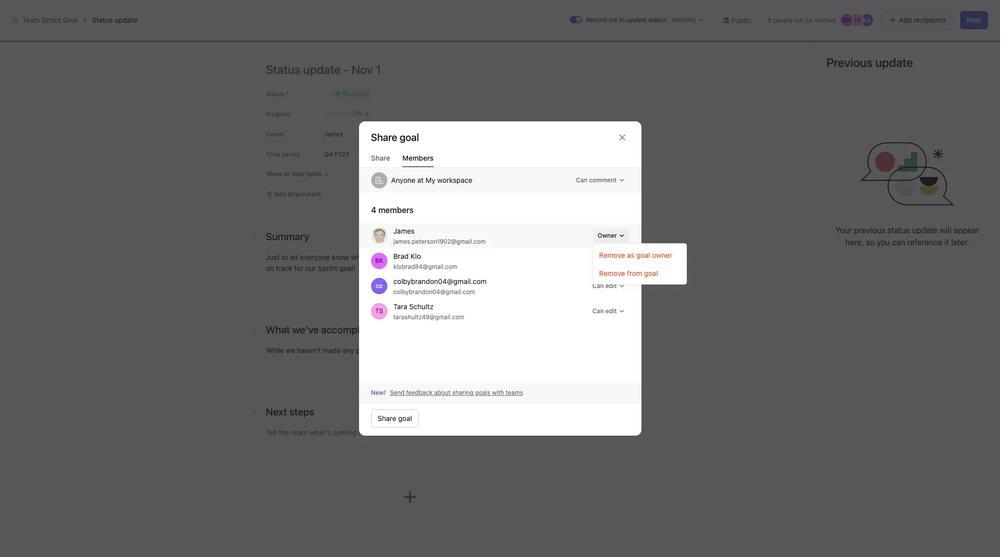 Task type: locate. For each thing, give the bounding box(es) containing it.
2 edit from the top
[[605, 308, 617, 315]]

1 vertical spatial the
[[407, 499, 417, 506]]

0 horizontal spatial james
[[324, 130, 343, 138]]

period left q4
[[282, 151, 300, 158]]

0 horizontal spatial ts
[[375, 308, 383, 315]]

sub-
[[394, 198, 408, 206], [416, 240, 431, 248], [453, 262, 468, 271]]

share button left at
[[371, 154, 390, 167]]

notified
[[814, 16, 836, 24]]

1 horizontal spatial in
[[874, 8, 879, 16]]

what's for what's in my trial?
[[852, 8, 872, 16]]

1 vertical spatial connect
[[342, 425, 367, 432]]

goal
[[637, 251, 650, 260], [468, 262, 482, 271], [644, 269, 658, 278], [398, 415, 412, 423], [457, 499, 469, 506]]

bk inside share goal dialog
[[375, 257, 383, 265]]

ja down add recipients button
[[910, 39, 917, 46]]

0 horizontal spatial to
[[282, 253, 288, 262]]

sprint inside just to let everyone know where we are as a team, i'm here with a status update! we're on track for our sprint goal!
[[318, 264, 337, 273]]

1 horizontal spatial status
[[888, 226, 910, 235]]

period up custom
[[683, 250, 702, 257]]

2 horizontal spatial ts
[[930, 39, 937, 46]]

goals right the "sharing"
[[475, 389, 491, 397]]

the left new
[[355, 333, 366, 342]]

1 vertical spatial ja
[[376, 232, 382, 240]]

1 can edit from the top
[[592, 282, 617, 290]]

1 horizontal spatial is
[[401, 347, 406, 355]]

0 vertical spatial can edit
[[592, 282, 617, 290]]

2 can edit from the top
[[592, 308, 617, 315]]

1 vertical spatial can edit button
[[588, 305, 629, 319]]

1 horizontal spatial team
[[166, 42, 191, 54]]

ts right left
[[853, 16, 861, 24]]

on
[[347, 150, 356, 159]]

made left add report section icon
[[378, 499, 394, 506]]

days
[[818, 12, 831, 19]]

this down this is the new benchmark!
[[387, 347, 399, 355]]

what's left my
[[852, 8, 872, 16]]

to left let at the top
[[282, 253, 288, 262]]

as
[[627, 251, 635, 260], [396, 253, 404, 262]]

owner
[[266, 131, 285, 138], [598, 232, 617, 240]]

is down the benchmark!
[[401, 347, 406, 355]]

1 vertical spatial status
[[481, 253, 501, 262]]

0 vertical spatial workspace
[[178, 31, 213, 40]]

1 colbybrandon04@gmail.com from the top
[[393, 277, 487, 286]]

fy23
[[335, 151, 349, 158]]

team for team sprint goal
[[22, 16, 40, 24]]

0 vertical spatial team
[[22, 16, 40, 24]]

1 edit from the top
[[605, 282, 617, 290]]

workspace
[[178, 31, 213, 40], [437, 176, 473, 185]]

1 vertical spatial what's
[[332, 127, 364, 138]]

0 vertical spatial the
[[355, 333, 366, 342]]

ts left tara
[[375, 308, 383, 315]]

team
[[22, 16, 40, 24], [166, 42, 191, 54]]

connect relevant projects or portfolios button
[[328, 422, 460, 436]]

0 vertical spatial remove
[[599, 251, 625, 260]]

will up it
[[940, 226, 952, 235]]

what's inside button
[[852, 8, 872, 16]]

1 vertical spatial bk
[[919, 39, 927, 46]]

0 horizontal spatial the
[[355, 333, 366, 342]]

progress
[[266, 110, 291, 118]]

connect
[[418, 262, 446, 271], [342, 425, 367, 432]]

share up relevant
[[378, 415, 396, 423]]

what's for what's the status?
[[332, 127, 364, 138]]

time up set
[[667, 250, 681, 257]]

0 horizontal spatial this
[[387, 347, 399, 355]]

a inside connect a sub-goal button
[[447, 262, 451, 271]]

a down here at the left top
[[447, 262, 451, 271]]

share button down "post" button
[[955, 36, 988, 50]]

0 vertical spatial status
[[92, 16, 113, 24]]

bk down the add recipients
[[919, 39, 927, 46]]

team right hide sidebar image
[[22, 16, 40, 24]]

custom
[[684, 286, 706, 293]]

date
[[720, 286, 733, 293]]

2 horizontal spatial this
[[529, 240, 541, 248]]

to
[[619, 16, 625, 24], [450, 240, 457, 248], [282, 253, 288, 262]]

1 horizontal spatial add
[[920, 8, 931, 16]]

james up q4 fy23
[[324, 130, 343, 138]]

send feedback about sharing goals with teams link
[[390, 389, 523, 398]]

with
[[460, 253, 473, 262], [456, 347, 470, 355], [492, 389, 504, 397]]

0 vertical spatial share
[[967, 39, 984, 46]]

2 can edit button from the top
[[588, 305, 629, 319]]

0 vertical spatial we
[[373, 253, 382, 262]]

1 vertical spatial is
[[401, 347, 406, 355]]

owner
[[652, 251, 672, 260], [418, 499, 436, 506]]

can edit button for tara schultz
[[588, 305, 629, 319]]

1 vertical spatial share button
[[371, 154, 390, 167]]

status *
[[266, 90, 289, 98]]

0 horizontal spatial made
[[323, 347, 341, 355]]

0 horizontal spatial time period
[[266, 151, 300, 158]]

about
[[434, 389, 451, 397]]

sprint left goal
[[42, 16, 61, 24]]

remove down owner dropdown button
[[599, 251, 625, 260]]

owner button
[[593, 229, 629, 243]]

1 horizontal spatial track
[[358, 150, 375, 159]]

sub- for no
[[394, 198, 408, 206]]

0 vertical spatial connect
[[418, 262, 446, 271]]

is right this
[[348, 333, 353, 342]]

in left my
[[874, 8, 879, 16]]

sub- up team,
[[416, 240, 431, 248]]

owner left of
[[418, 499, 436, 506]]

0 vertical spatial in
[[874, 8, 879, 16]]

sprint down everyone
[[318, 264, 337, 273]]

add billing info button
[[916, 5, 967, 19]]

later.
[[951, 238, 969, 247]]

description
[[332, 315, 375, 324]]

goal right from
[[644, 269, 658, 278]]

can edit for tara schultz
[[592, 308, 617, 315]]

this up we're
[[529, 240, 541, 248]]

with right here at the left top
[[460, 253, 473, 262]]

0 vertical spatial bk
[[843, 16, 851, 24]]

update inside 'your previous status update will appear here, so you can reference it later.'
[[912, 226, 938, 235]]

as up remove from goal
[[627, 251, 635, 260]]

1 vertical spatial with
[[456, 347, 470, 355]]

status down use sub-goals to automatically update this goal's progress. on the top of the page
[[481, 253, 501, 262]]

0% left no
[[345, 196, 360, 207]]

1 horizontal spatial owner
[[652, 251, 672, 260]]

share down "post" button
[[967, 39, 984, 46]]

james for james james.peterson1902@gmail.com
[[393, 227, 414, 235]]

team for team sprint goal
[[166, 42, 191, 54]]

post button
[[961, 11, 988, 29]]

what's up on
[[332, 127, 364, 138]]

3 people will be notified
[[768, 16, 836, 24]]

workspace inside share goal dialog
[[437, 176, 473, 185]]

1 can edit button from the top
[[588, 279, 629, 294]]

we inside just to let everyone know where we are as a team, i'm here with a status update! we're on track for our sprint goal!
[[373, 253, 382, 262]]

your
[[836, 226, 852, 235]]

0 vertical spatial can edit button
[[588, 279, 629, 294]]

my
[[166, 31, 176, 40], [426, 176, 436, 185]]

Title of update text field
[[266, 59, 569, 81]]

1 vertical spatial ts
[[930, 39, 937, 46]]

a inside set a custom due date button
[[679, 286, 682, 293]]

connect relevant projects or portfolios
[[342, 425, 455, 432]]

feedback
[[406, 389, 433, 397]]

track inside button
[[358, 150, 375, 159]]

0% up what's the status?
[[353, 110, 362, 118]]

1 vertical spatial this
[[387, 347, 399, 355]]

goal right of
[[457, 499, 469, 506]]

2 horizontal spatial sub-
[[453, 262, 468, 271]]

1 horizontal spatial will
[[940, 226, 952, 235]]

owner down progress
[[266, 131, 285, 138]]

1 horizontal spatial co
[[864, 16, 871, 24]]

1 vertical spatial remove
[[599, 269, 625, 278]]

connect down i'm
[[418, 262, 446, 271]]

1 vertical spatial workspace
[[437, 176, 473, 185]]

2 vertical spatial to
[[282, 253, 288, 262]]

q4
[[324, 151, 333, 158]]

workspace up the team sprint goal at top left
[[178, 31, 213, 40]]

so
[[866, 238, 875, 247]]

1 remove from the top
[[599, 251, 625, 260]]

this
[[332, 333, 346, 342]]

status right goal
[[92, 16, 113, 24]]

james inside the james james.peterson1902@gmail.com
[[393, 227, 414, 235]]

0 horizontal spatial sprint
[[42, 16, 61, 24]]

we right while
[[286, 347, 295, 355]]

1 horizontal spatial this
[[445, 499, 455, 506]]

0 vertical spatial co
[[864, 16, 871, 24]]

sprint goal
[[193, 42, 243, 54]]

0 horizontal spatial workspace
[[178, 31, 213, 40]]

ja down 4 members
[[376, 232, 382, 240]]

bk
[[843, 16, 851, 24], [919, 39, 927, 46], [375, 257, 383, 265]]

0 vertical spatial with
[[460, 253, 473, 262]]

recipients
[[914, 16, 946, 24]]

klobrad84@gmail.com
[[393, 263, 457, 271]]

0 horizontal spatial share button
[[371, 154, 390, 167]]

1 horizontal spatial we
[[373, 253, 382, 262]]

0 vertical spatial share button
[[955, 36, 988, 50]]

*
[[286, 90, 289, 98]]

time period down progress
[[266, 151, 300, 158]]

james up use
[[393, 227, 414, 235]]

0 vertical spatial you
[[877, 238, 890, 247]]

0 vertical spatial time
[[266, 151, 280, 158]]

of
[[438, 499, 443, 506]]

this for goal's
[[529, 240, 541, 248]]

bk left are
[[375, 257, 383, 265]]

goals for use sub-goals to automatically update this goal's progress.
[[431, 240, 449, 248]]

colbybrandon04@gmail.com down connect a sub-goal button
[[393, 277, 487, 286]]

to up here at the left top
[[450, 240, 457, 248]]

share for right share button
[[967, 39, 984, 46]]

me
[[609, 16, 618, 24]]

list box
[[381, 4, 623, 20]]

are
[[384, 253, 394, 262]]

connect for connect a sub-goal
[[418, 262, 446, 271]]

to right me
[[619, 16, 625, 24]]

brad klo klobrad84@gmail.com
[[393, 252, 457, 271]]

will left be
[[795, 16, 804, 24]]

2 vertical spatial with
[[492, 389, 504, 397]]

in left line
[[435, 347, 441, 355]]

0 horizontal spatial status
[[92, 16, 113, 24]]

share left at
[[371, 154, 390, 162]]

workspace up connected
[[437, 176, 473, 185]]

hide sidebar image
[[13, 8, 21, 16]]

time down progress
[[266, 151, 280, 158]]

ts
[[853, 16, 861, 24], [930, 39, 937, 46], [375, 308, 383, 315]]

0 horizontal spatial team
[[22, 16, 40, 24]]

goals up i'm
[[431, 240, 449, 248]]

remind
[[586, 16, 607, 24]]

expectations!
[[472, 347, 515, 355]]

goal up the remove from goal link
[[637, 251, 650, 260]]

bk right left
[[843, 16, 851, 24]]

appear
[[954, 226, 979, 235]]

ts down recipients
[[930, 39, 937, 46]]

made you the owner of this goal
[[376, 499, 469, 506]]

ja inside share goal dialog
[[376, 232, 382, 240]]

Goal name text field
[[324, 77, 790, 114]]

1 vertical spatial sub-
[[416, 240, 431, 248]]

my up the team sprint goal at top left
[[166, 31, 176, 40]]

0 vertical spatial made
[[323, 347, 341, 355]]

owner right progress.
[[598, 232, 617, 240]]

1 horizontal spatial made
[[378, 499, 394, 506]]

reference
[[908, 238, 943, 247]]

sub- inside button
[[453, 262, 468, 271]]

2 horizontal spatial co
[[940, 39, 947, 46]]

what's in my trial?
[[852, 8, 905, 16]]

2 vertical spatial co
[[376, 282, 383, 290]]

0%
[[353, 110, 362, 118], [345, 196, 360, 207]]

my right at
[[426, 176, 436, 185]]

1 horizontal spatial owner
[[598, 232, 617, 240]]

or
[[419, 425, 425, 432]]

share goal
[[378, 415, 412, 423]]

send
[[390, 389, 405, 397]]

goals down at
[[408, 198, 423, 206]]

owner inside dropdown button
[[598, 232, 617, 240]]

2 vertical spatial sub-
[[453, 262, 468, 271]]

0 vertical spatial owner
[[652, 251, 672, 260]]

you left of
[[395, 499, 406, 506]]

goal's
[[543, 240, 562, 248]]

can edit for colbybrandon04@gmail.com
[[592, 282, 617, 290]]

connect a sub-goal
[[418, 262, 482, 271]]

0 horizontal spatial sub-
[[394, 198, 408, 206]]

connect down related work
[[342, 425, 367, 432]]

owner up the remove from goal link
[[652, 251, 672, 260]]

0 vertical spatial my
[[166, 31, 176, 40]]

0 horizontal spatial owner
[[266, 131, 285, 138]]

1 vertical spatial my
[[426, 176, 436, 185]]

1 vertical spatial time period
[[667, 250, 702, 257]]

made down this
[[323, 347, 341, 355]]

1 vertical spatial we
[[286, 347, 295, 355]]

goals for no sub-goals connected
[[408, 198, 423, 206]]

remind me to update status: switch
[[570, 16, 582, 23]]

0 vertical spatial sprint
[[42, 16, 61, 24]]

1 horizontal spatial james
[[393, 227, 414, 235]]

1 vertical spatial owner
[[418, 499, 436, 506]]

related work
[[332, 410, 381, 419]]

goal up projects
[[398, 415, 412, 423]]

this
[[529, 240, 541, 248], [387, 347, 399, 355], [445, 499, 455, 506]]

0 vertical spatial colbybrandon04@gmail.com
[[393, 277, 487, 286]]

4 members
[[371, 206, 414, 215]]

the left of
[[407, 499, 417, 506]]

goals up sprint goal
[[215, 31, 232, 40]]

status up can
[[888, 226, 910, 235]]

a right set
[[679, 286, 682, 293]]

owner for goal
[[652, 251, 672, 260]]

2 vertical spatial can
[[592, 308, 604, 315]]

team sprint goal link
[[22, 16, 78, 24]]

1 vertical spatial will
[[940, 226, 952, 235]]

you right so
[[877, 238, 890, 247]]

add recipients button
[[882, 11, 953, 29]]

here
[[443, 253, 458, 262]]

my workspace goals link
[[166, 30, 232, 41]]

0 horizontal spatial what's
[[332, 127, 364, 138]]

remove
[[599, 251, 625, 260], [599, 269, 625, 278]]

with left teams in the bottom right of the page
[[492, 389, 504, 397]]

sub- right no
[[394, 198, 408, 206]]

1 vertical spatial james
[[393, 227, 414, 235]]

this right of
[[445, 499, 455, 506]]

with right line
[[456, 347, 470, 355]]

can inside dropdown button
[[576, 177, 588, 184]]

status left *
[[266, 90, 284, 98]]

0 vertical spatial period
[[282, 151, 300, 158]]

as right are
[[396, 253, 404, 262]]

edit for tara schultz
[[605, 308, 617, 315]]

1 horizontal spatial you
[[877, 238, 890, 247]]

we left are
[[373, 253, 382, 262]]

0 vertical spatial sub-
[[394, 198, 408, 206]]

add report section image
[[402, 490, 418, 506]]

just
[[266, 253, 280, 262]]

remove left from
[[599, 269, 625, 278]]

co inside share goal dialog
[[376, 282, 383, 290]]

1 horizontal spatial the
[[407, 499, 417, 506]]

colbybrandon04@gmail.com up schultz
[[393, 288, 475, 296]]

2 remove from the top
[[599, 269, 625, 278]]

1 vertical spatial team
[[166, 42, 191, 54]]

q4 fy23
[[324, 151, 349, 158]]

0 vertical spatial status
[[888, 226, 910, 235]]

sub- down here at the left top
[[453, 262, 468, 271]]

1 vertical spatial you
[[395, 499, 406, 506]]

0 horizontal spatial will
[[795, 16, 804, 24]]

team down my workspace goals link
[[166, 42, 191, 54]]

track inside just to let everyone know where we are as a team, i'm here with a status update! we're on track for our sprint goal!
[[276, 264, 292, 273]]

james
[[324, 130, 343, 138], [393, 227, 414, 235]]

time
[[266, 151, 280, 158], [667, 250, 681, 257]]

1 vertical spatial made
[[378, 499, 394, 506]]

1 vertical spatial can
[[592, 282, 604, 290]]

2 colbybrandon04@gmail.com from the top
[[393, 288, 475, 296]]

1 horizontal spatial status
[[266, 90, 284, 98]]

sprint
[[42, 16, 61, 24], [318, 264, 337, 273]]

1 horizontal spatial ts
[[853, 16, 861, 24]]

share goal
[[371, 132, 419, 143]]

time period up custom
[[667, 250, 702, 257]]

Section title text field
[[266, 406, 314, 420]]

made
[[323, 347, 341, 355], [378, 499, 394, 506]]

close this dialog image
[[618, 134, 626, 142]]

goal down automatically
[[468, 262, 482, 271]]



Task type: vqa. For each thing, say whether or not it's contained in the screenshot.
'update' to the right
no



Task type: describe. For each thing, give the bounding box(es) containing it.
0 vertical spatial 0%
[[353, 110, 362, 118]]

you inside 'your previous status update will appear here, so you can reference it later.'
[[877, 238, 890, 247]]

remind me to update status:
[[586, 16, 668, 24]]

connect for connect relevant projects or portfolios
[[342, 425, 367, 432]]

remove from goal
[[599, 269, 658, 278]]

remove as goal owner link
[[593, 246, 687, 264]]

1 horizontal spatial bk
[[843, 16, 851, 24]]

tarashultz49@gmail.com
[[393, 314, 464, 321]]

0 vertical spatial time period
[[266, 151, 300, 158]]

where
[[351, 253, 371, 262]]

the for is
[[355, 333, 366, 342]]

to inside just to let everyone know where we are as a team, i'm here with a status update! we're on track for our sprint goal!
[[282, 253, 288, 262]]

our
[[305, 264, 316, 273]]

connected
[[425, 198, 455, 206]]

1 horizontal spatial period
[[683, 250, 702, 257]]

what's the status?
[[332, 127, 417, 138]]

colbybrandon04@gmail.com inside colbybrandon04@gmail.com colbybrandon04@gmail.com
[[393, 288, 475, 296]]

my workspace goals
[[166, 31, 232, 40]]

status for status *
[[266, 90, 284, 98]]

on
[[266, 264, 274, 273]]

1 horizontal spatial ja
[[910, 39, 917, 46]]

trial?
[[891, 8, 905, 16]]

it
[[945, 238, 949, 247]]

at risk button
[[385, 146, 427, 164]]

anyone at my workspace
[[391, 176, 473, 185]]

brad
[[393, 252, 408, 261]]

remove for remove as goal owner
[[599, 251, 625, 260]]

share for goal
[[378, 415, 396, 423]]

17
[[810, 12, 816, 19]]

let
[[290, 253, 298, 262]]

no
[[384, 198, 393, 206]]

tara
[[393, 302, 407, 311]]

left
[[833, 12, 842, 19]]

share goal dialog
[[359, 122, 641, 436]]

0 vertical spatial to
[[619, 16, 625, 24]]

share goal button
[[371, 410, 419, 428]]

1 horizontal spatial time period
[[667, 250, 702, 257]]

in inside button
[[874, 8, 879, 16]]

add for add billing info
[[920, 8, 931, 16]]

the for you
[[407, 499, 417, 506]]

relevant
[[369, 425, 392, 432]]

1 vertical spatial 0%
[[345, 196, 360, 207]]

everyone
[[300, 253, 330, 262]]

this is the new benchmark!
[[332, 333, 429, 342]]

billing
[[933, 8, 950, 16]]

status inside 'your previous status update will appear here, so you can reference it later.'
[[888, 226, 910, 235]]

at risk
[[400, 150, 420, 159]]

team,
[[411, 253, 429, 262]]

with inside share goal dialog
[[492, 389, 504, 397]]

at
[[417, 176, 424, 185]]

status update
[[92, 16, 138, 24]]

my inside share goal dialog
[[426, 176, 436, 185]]

0 horizontal spatial we
[[286, 347, 295, 355]]

comment
[[589, 177, 617, 184]]

connect a sub-goal button
[[401, 258, 489, 276]]

1 vertical spatial in
[[435, 347, 441, 355]]

previous update
[[827, 55, 913, 70]]

projects
[[394, 425, 418, 432]]

Section title text field
[[266, 230, 309, 244]]

home
[[26, 34, 46, 43]]

members
[[402, 154, 434, 162]]

1 horizontal spatial to
[[450, 240, 457, 248]]

0 horizontal spatial is
[[348, 333, 353, 342]]

members button
[[402, 154, 434, 167]]

as inside just to let everyone know where we are as a team, i'm here with a status update! we're on track for our sprint goal!
[[396, 253, 404, 262]]

can for tara schultz
[[592, 308, 604, 315]]

progress.
[[564, 240, 595, 248]]

new
[[367, 333, 381, 342]]

from
[[627, 269, 642, 278]]

progress
[[356, 347, 385, 355]]

this for is
[[387, 347, 399, 355]]

goals inside share goal dialog
[[475, 389, 491, 397]]

public
[[731, 16, 751, 24]]

people
[[773, 16, 793, 24]]

goals for my workspace goals
[[215, 31, 232, 40]]

set a custom due date
[[668, 286, 733, 293]]

remove from goal link
[[593, 264, 687, 282]]

3
[[768, 16, 772, 24]]

here,
[[846, 238, 864, 247]]

info
[[952, 8, 962, 16]]

add billing info
[[920, 8, 962, 16]]

1 horizontal spatial share button
[[955, 36, 988, 50]]

automatically
[[459, 240, 502, 248]]

will inside 'your previous status update will appear here, so you can reference it later.'
[[940, 226, 952, 235]]

use sub-goals to automatically update this goal's progress.
[[401, 240, 595, 248]]

for
[[294, 264, 303, 273]]

due
[[707, 286, 718, 293]]

status for status update
[[92, 16, 113, 24]]

haven't
[[297, 347, 321, 355]]

a down automatically
[[475, 253, 479, 262]]

new! send feedback about sharing goals with teams
[[371, 389, 523, 397]]

can for colbybrandon04@gmail.com
[[592, 282, 604, 290]]

as inside the remove as goal owner link
[[627, 251, 635, 260]]

i'm
[[431, 253, 441, 262]]

no sub-goals connected
[[384, 198, 455, 206]]

while
[[266, 347, 284, 355]]

can comment
[[576, 177, 617, 184]]

goal inside dialog
[[398, 415, 412, 423]]

james for james
[[324, 130, 343, 138]]

sharing
[[452, 389, 474, 397]]

a left klo
[[405, 253, 409, 262]]

just to let everyone know where we are as a team, i'm here with a status update! we're on track for our sprint goal!
[[266, 253, 550, 273]]

1 vertical spatial co
[[940, 39, 947, 46]]

2 vertical spatial this
[[445, 499, 455, 506]]

1 vertical spatial share
[[371, 154, 390, 162]]

be
[[806, 16, 813, 24]]

17 days left
[[810, 12, 842, 19]]

0 horizontal spatial time
[[266, 151, 280, 158]]

sub- for use
[[416, 240, 431, 248]]

can edit button for colbybrandon04@gmail.com
[[588, 279, 629, 294]]

status inside just to let everyone know where we are as a team, i'm here with a status update! we're on track for our sprint goal!
[[481, 253, 501, 262]]

team sprint goal
[[22, 16, 78, 24]]

with inside just to let everyone know where we are as a team, i'm here with a status update! we're on track for our sprint goal!
[[460, 253, 473, 262]]

update!
[[503, 253, 528, 262]]

Section title text field
[[266, 323, 385, 337]]

on track
[[347, 150, 375, 159]]

line
[[443, 347, 454, 355]]

ts inside share goal dialog
[[375, 308, 383, 315]]

remove for remove from goal
[[599, 269, 625, 278]]

actually
[[408, 347, 433, 355]]

team sprint goal
[[166, 42, 243, 54]]

add for add recipients
[[899, 16, 912, 24]]

teams
[[506, 389, 523, 397]]

set
[[668, 286, 677, 293]]

on track button
[[332, 146, 381, 164]]

what's in my trial? button
[[848, 5, 910, 19]]

0 horizontal spatial you
[[395, 499, 406, 506]]

while we haven't made any progress this is actually in line with expectations!
[[266, 347, 515, 355]]

new!
[[371, 389, 386, 397]]

status:
[[648, 16, 668, 24]]

edit for colbybrandon04@gmail.com
[[605, 282, 617, 290]]

owner for the
[[418, 499, 436, 506]]

post
[[967, 16, 982, 24]]

add recipients
[[899, 16, 946, 24]]

0 horizontal spatial my
[[166, 31, 176, 40]]

1 horizontal spatial time
[[667, 250, 681, 257]]

tara schultz tarashultz49@gmail.com
[[393, 302, 464, 321]]

0 vertical spatial ts
[[853, 16, 861, 24]]

2 horizontal spatial bk
[[919, 39, 927, 46]]



